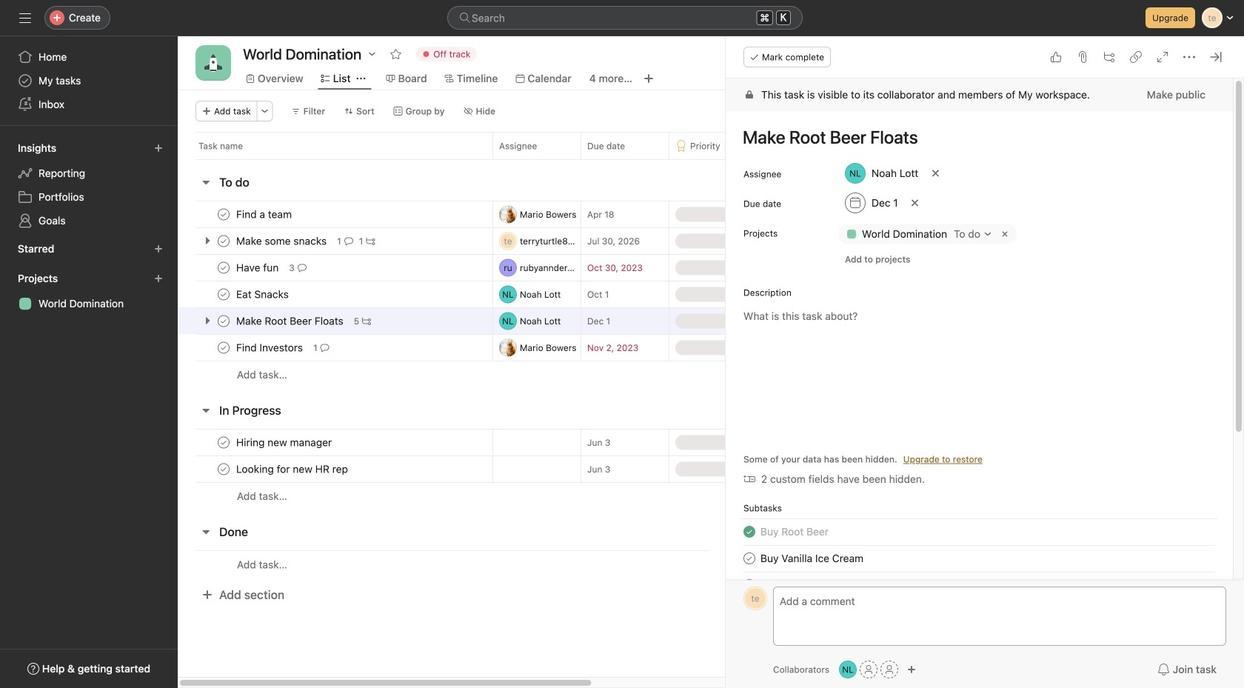 Task type: locate. For each thing, give the bounding box(es) containing it.
0 vertical spatial mark complete checkbox
[[215, 232, 233, 250]]

task name text field for mark complete image within the hiring new manager cell
[[233, 435, 336, 450]]

Task name text field
[[233, 287, 293, 302], [233, 314, 348, 328], [233, 340, 307, 355], [233, 435, 336, 450], [233, 462, 352, 477]]

task name text field for mark complete image within find investors cell
[[233, 340, 307, 355]]

mark complete checkbox right expand subtask list for the task make some snacks icon
[[215, 232, 233, 250]]

task name text field inside eat snacks cell
[[233, 287, 293, 302]]

1 vertical spatial collapse task list for this group image
[[200, 404, 212, 416]]

4 task name text field from the top
[[233, 435, 336, 450]]

2 mark complete checkbox from the top
[[215, 259, 233, 277]]

task name text field inside 'make some snacks' cell
[[233, 234, 331, 248]]

mark complete checkbox for task name text box within the hiring new manager cell
[[215, 434, 233, 451]]

mark complete checkbox inside 'looking for new hr rep' cell
[[215, 460, 233, 478]]

mark complete image for have fun cell
[[215, 259, 233, 277]]

task name text field for main content inside the make root beer floats dialog
[[733, 120, 1215, 154]]

2 vertical spatial task name text field
[[761, 550, 864, 567]]

task name text field inside hiring new manager cell
[[233, 435, 336, 450]]

expand subtask list for the task make root beer floats image
[[201, 315, 213, 327]]

2 mark complete image from the top
[[215, 232, 233, 250]]

mark complete checkbox inside hiring new manager cell
[[215, 434, 233, 451]]

Completed checkbox
[[741, 523, 758, 541]]

row
[[178, 132, 900, 159], [196, 158, 881, 160], [178, 201, 900, 228], [178, 227, 900, 255], [178, 254, 900, 281], [178, 281, 900, 308], [178, 307, 900, 335], [178, 334, 900, 361], [178, 361, 900, 388], [178, 429, 900, 456], [178, 455, 900, 483], [178, 482, 900, 510], [178, 550, 900, 578]]

mark complete image inside hiring new manager cell
[[215, 434, 233, 451]]

3 task name text field from the top
[[233, 260, 283, 275]]

2 vertical spatial task name text field
[[233, 260, 283, 275]]

make root beer floats cell
[[178, 307, 492, 335]]

2 collapse task list for this group image from the top
[[200, 404, 212, 416]]

main content
[[726, 79, 1233, 688]]

0 vertical spatial task name text field
[[233, 207, 296, 222]]

task name text field inside make root beer floats cell
[[233, 314, 348, 328]]

task name text field inside have fun cell
[[233, 260, 283, 275]]

5 subtasks image
[[362, 317, 371, 325]]

mark complete image inside have fun cell
[[215, 259, 233, 277]]

task name text field inside find investors cell
[[233, 340, 307, 355]]

mark complete checkbox inside make root beer floats cell
[[215, 312, 233, 330]]

find a team cell
[[178, 201, 492, 228]]

2 task name text field from the top
[[233, 234, 331, 248]]

mark complete image
[[215, 206, 233, 223], [215, 232, 233, 250], [215, 312, 233, 330], [215, 460, 233, 478]]

Search tasks, projects, and more text field
[[447, 6, 803, 30]]

3 comments image
[[298, 263, 306, 272]]

list item
[[726, 518, 1233, 545], [726, 545, 1233, 572], [726, 572, 1233, 598]]

mark complete image for find investors cell
[[215, 339, 233, 357]]

2 task name text field from the top
[[233, 314, 348, 328]]

mark complete checkbox inside find a team cell
[[215, 206, 233, 223]]

Task name text field
[[233, 207, 296, 222], [233, 234, 331, 248], [233, 260, 283, 275]]

1 vertical spatial mark complete checkbox
[[215, 259, 233, 277]]

mark complete checkbox inside 'make some snacks' cell
[[215, 232, 233, 250]]

tab actions image
[[357, 74, 366, 83]]

mark complete checkbox for task name text box within the eat snacks cell
[[215, 286, 233, 303]]

task name text field for 2nd list item
[[761, 550, 864, 567]]

Completed checkbox
[[741, 576, 758, 594]]

task name text field inside find a team cell
[[233, 207, 296, 222]]

Task Name text field
[[733, 120, 1215, 154], [761, 524, 829, 540], [761, 550, 864, 567]]

mark complete checkbox inside eat snacks cell
[[215, 286, 233, 303]]

add items to starred image
[[154, 244, 163, 253]]

global element
[[0, 36, 178, 125]]

1 task name text field from the top
[[233, 287, 293, 302]]

mark complete checkbox right new project or portfolio 'icon'
[[215, 259, 233, 277]]

1 collapse task list for this group image from the top
[[200, 176, 212, 188]]

task name text field for have fun cell
[[233, 260, 283, 275]]

1 task name text field from the top
[[233, 207, 296, 222]]

new insights image
[[154, 144, 163, 153]]

completed image
[[741, 523, 758, 541]]

None field
[[447, 6, 803, 30]]

1 mark complete image from the top
[[215, 206, 233, 223]]

3 mark complete image from the top
[[215, 312, 233, 330]]

mark complete checkbox right expand subtask list for the task make root beer floats image
[[215, 312, 233, 330]]

full screen image
[[1157, 51, 1169, 63]]

3 task name text field from the top
[[233, 340, 307, 355]]

hide sidebar image
[[19, 12, 31, 24]]

mark complete checkbox for expand subtask list for the task make root beer floats image
[[215, 312, 233, 330]]

collapse task list for this group image
[[200, 176, 212, 188], [200, 404, 212, 416], [200, 526, 212, 538]]

task name text field inside 'looking for new hr rep' cell
[[233, 462, 352, 477]]

5 task name text field from the top
[[233, 462, 352, 477]]

mark complete image for hiring new manager cell at the bottom left of the page
[[215, 434, 233, 451]]

mark complete image inside find investors cell
[[215, 339, 233, 357]]

new project or portfolio image
[[154, 274, 163, 283]]

mark complete image inside find a team cell
[[215, 206, 233, 223]]

header in progress tree grid
[[178, 429, 900, 510]]

0 vertical spatial collapse task list for this group image
[[200, 176, 212, 188]]

rocket image
[[204, 54, 222, 72]]

2 vertical spatial mark complete checkbox
[[215, 312, 233, 330]]

task name text field for first list item
[[761, 524, 829, 540]]

2 vertical spatial collapse task list for this group image
[[200, 526, 212, 538]]

find investors cell
[[178, 334, 492, 361]]

header to do tree grid
[[178, 201, 900, 388]]

1 vertical spatial task name text field
[[233, 234, 331, 248]]

0 vertical spatial task name text field
[[733, 120, 1215, 154]]

make some snacks cell
[[178, 227, 492, 255]]

Mark complete checkbox
[[215, 206, 233, 223], [215, 286, 233, 303], [215, 339, 233, 357], [215, 434, 233, 451], [215, 460, 233, 478], [741, 550, 758, 567]]

1 subtask image
[[366, 237, 375, 246]]

have fun cell
[[178, 254, 492, 281]]

4 mark complete image from the top
[[215, 460, 233, 478]]

1 comment image
[[320, 343, 329, 352]]

0 likes. click to like this task image
[[1050, 51, 1062, 63]]

attachments: add a file to this task, make root beer floats image
[[1077, 51, 1089, 63]]

1 comment image
[[344, 237, 353, 246]]

mark complete image inside eat snacks cell
[[215, 286, 233, 303]]

mark complete checkbox inside find investors cell
[[215, 339, 233, 357]]

3 mark complete checkbox from the top
[[215, 312, 233, 330]]

1 mark complete checkbox from the top
[[215, 232, 233, 250]]

1 vertical spatial task name text field
[[761, 524, 829, 540]]

Mark complete checkbox
[[215, 232, 233, 250], [215, 259, 233, 277], [215, 312, 233, 330]]

projects element
[[0, 265, 178, 318]]

mark complete image
[[215, 259, 233, 277], [215, 286, 233, 303], [215, 339, 233, 357], [215, 434, 233, 451], [741, 550, 758, 567]]

insights element
[[0, 135, 178, 236]]

3 list item from the top
[[726, 572, 1233, 598]]



Task type: describe. For each thing, give the bounding box(es) containing it.
clear due date image
[[911, 198, 920, 207]]

add or remove collaborators image
[[907, 665, 916, 674]]

2 list item from the top
[[726, 545, 1233, 572]]

mark complete checkbox for task name text field within find a team cell
[[215, 206, 233, 223]]

1 list item from the top
[[726, 518, 1233, 545]]

expand subtask list for the task make some snacks image
[[201, 235, 213, 247]]

more actions for this task image
[[1183, 51, 1195, 63]]

add to starred image
[[390, 48, 402, 60]]

collapse task list for this group image for mark complete icon in the find a team cell
[[200, 176, 212, 188]]

make root beer floats dialog
[[726, 36, 1244, 688]]

mark complete image for eat snacks cell
[[215, 286, 233, 303]]

mark complete checkbox for expand subtask list for the task make some snacks icon
[[215, 232, 233, 250]]

add tab image
[[643, 73, 655, 84]]

eat snacks cell
[[178, 281, 492, 308]]

completed image
[[741, 576, 758, 594]]

mark complete image inside 'looking for new hr rep' cell
[[215, 460, 233, 478]]

close details image
[[1210, 51, 1222, 63]]

task name text field for mark complete image inside the eat snacks cell
[[233, 287, 293, 302]]

3 collapse task list for this group image from the top
[[200, 526, 212, 538]]

collapse task list for this group image for mark complete image within the hiring new manager cell
[[200, 404, 212, 416]]

copy task link image
[[1130, 51, 1142, 63]]

task name text field for mark complete icon inside 'looking for new hr rep' cell
[[233, 462, 352, 477]]

main content inside make root beer floats dialog
[[726, 79, 1233, 688]]

remove assignee image
[[931, 169, 940, 178]]

task name text field for find a team cell
[[233, 207, 296, 222]]

mark complete checkbox inside have fun cell
[[215, 259, 233, 277]]

hiring new manager cell
[[178, 429, 492, 456]]

add or remove collaborators image
[[839, 661, 857, 678]]

mark complete checkbox for task name text box inside find investors cell
[[215, 339, 233, 357]]

add subtask image
[[1103, 51, 1115, 63]]

more actions image
[[260, 107, 269, 116]]

mark complete checkbox for task name text box inside 'looking for new hr rep' cell
[[215, 460, 233, 478]]

looking for new hr rep cell
[[178, 455, 492, 483]]

remove image
[[999, 228, 1011, 240]]



Task type: vqa. For each thing, say whether or not it's contained in the screenshot.
Mark complete icon in THE FIND A TEAM cell
yes



